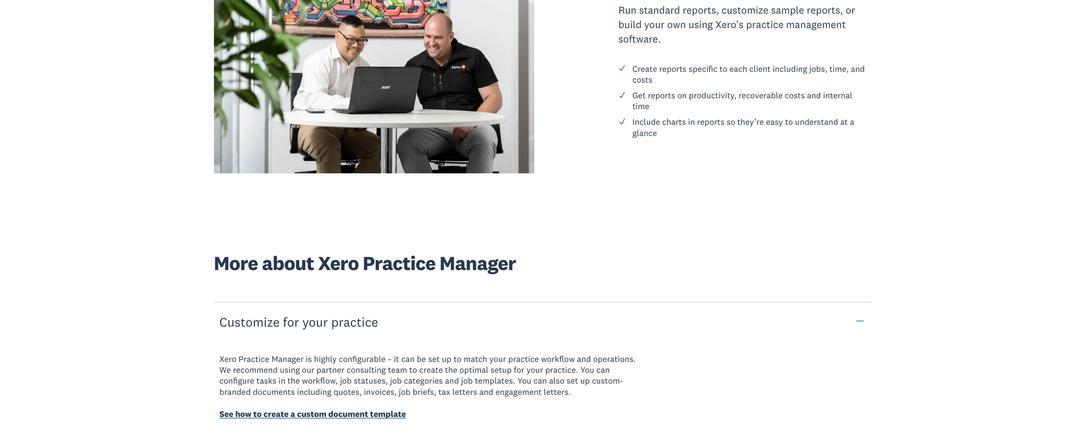 Task type: vqa. For each thing, say whether or not it's contained in the screenshot.
IN to the top
yes



Task type: locate. For each thing, give the bounding box(es) containing it.
1 vertical spatial including
[[297, 386, 331, 397]]

manager
[[440, 251, 516, 276], [271, 354, 304, 364]]

at
[[840, 117, 848, 127]]

included image left the create
[[618, 64, 626, 72]]

1 horizontal spatial using
[[689, 18, 713, 31]]

up right be
[[442, 354, 451, 364]]

reports left so
[[697, 117, 725, 127]]

0 vertical spatial practice
[[746, 18, 784, 31]]

2 reports, from the left
[[807, 4, 843, 17]]

standard
[[639, 4, 680, 17]]

1 vertical spatial reports
[[648, 90, 675, 101]]

practice inside run standard reports, customize sample reports, or build your own using xero's practice management software.
[[746, 18, 784, 31]]

for
[[283, 314, 299, 330], [514, 364, 524, 375]]

job
[[340, 375, 352, 386], [390, 375, 402, 386], [461, 375, 473, 386], [399, 386, 411, 397]]

a right at
[[850, 117, 854, 127]]

included image
[[618, 64, 626, 72], [618, 91, 626, 98]]

including
[[773, 63, 807, 74], [297, 386, 331, 397]]

0 horizontal spatial manager
[[271, 354, 304, 364]]

your inside dropdown button
[[302, 314, 328, 330]]

workflow,
[[302, 375, 338, 386]]

1 included image from the top
[[618, 64, 626, 72]]

1 horizontal spatial create
[[419, 364, 443, 375]]

they're
[[737, 117, 764, 127]]

2 horizontal spatial can
[[596, 364, 610, 375]]

0 vertical spatial set
[[428, 354, 440, 364]]

0 horizontal spatial you
[[517, 375, 531, 386]]

manager inside xero practice manager is highly configurable – it can be set up to match your practice workflow and operations. we recommend using our partner consulting team to create the optimal setup for your practice. you can configure tasks in the workflow, job statuses, job categories and job templates. you can also set up custom- branded documents including quotes, invoices, job briefs, tax letters and engagement letters.
[[271, 354, 304, 364]]

1 horizontal spatial up
[[580, 375, 590, 386]]

1 vertical spatial create
[[264, 409, 289, 419]]

0 vertical spatial a
[[850, 117, 854, 127]]

and left internal
[[807, 90, 821, 101]]

0 vertical spatial up
[[442, 354, 451, 364]]

1 reports, from the left
[[683, 4, 719, 17]]

0 horizontal spatial practice
[[239, 354, 269, 364]]

practice inside xero practice manager is highly configurable – it can be set up to match your practice workflow and operations. we recommend using our partner consulting team to create the optimal setup for your practice. you can configure tasks in the workflow, job statuses, job categories and job templates. you can also set up custom- branded documents including quotes, invoices, job briefs, tax letters and engagement letters.
[[508, 354, 539, 364]]

2 vertical spatial practice
[[508, 354, 539, 364]]

1 vertical spatial using
[[280, 364, 300, 375]]

it
[[394, 354, 399, 364]]

customize
[[722, 4, 768, 17]]

reports right the create
[[659, 63, 687, 74]]

own
[[667, 18, 686, 31]]

up left custom-
[[580, 375, 590, 386]]

xero
[[318, 251, 359, 276], [219, 354, 236, 364]]

can left also
[[534, 375, 547, 386]]

and inside create reports specific to each client including jobs, time, and costs
[[851, 63, 865, 74]]

2 horizontal spatial practice
[[746, 18, 784, 31]]

0 vertical spatial practice
[[363, 251, 436, 276]]

reports inside create reports specific to each client including jobs, time, and costs
[[659, 63, 687, 74]]

1 vertical spatial in
[[278, 375, 285, 386]]

using inside xero practice manager is highly configurable – it can be set up to match your practice workflow and operations. we recommend using our partner consulting team to create the optimal setup for your practice. you can configure tasks in the workflow, job statuses, job categories and job templates. you can also set up custom- branded documents including quotes, invoices, job briefs, tax letters and engagement letters.
[[280, 364, 300, 375]]

briefs,
[[413, 386, 436, 397]]

management
[[786, 18, 846, 31]]

team
[[388, 364, 407, 375]]

costs inside create reports specific to each client including jobs, time, and costs
[[632, 74, 653, 85]]

1 horizontal spatial a
[[850, 117, 854, 127]]

1 vertical spatial costs
[[785, 90, 805, 101]]

costs down the create
[[632, 74, 653, 85]]

reports left on
[[648, 90, 675, 101]]

0 vertical spatial reports
[[659, 63, 687, 74]]

0 vertical spatial using
[[689, 18, 713, 31]]

reports, up management
[[807, 4, 843, 17]]

using left our
[[280, 364, 300, 375]]

time
[[632, 101, 649, 112]]

1 horizontal spatial reports,
[[807, 4, 843, 17]]

0 horizontal spatial reports,
[[683, 4, 719, 17]]

in right charts in the top of the page
[[688, 117, 695, 127]]

categories
[[404, 375, 443, 386]]

create
[[419, 364, 443, 375], [264, 409, 289, 419]]

can
[[401, 354, 415, 364], [596, 364, 610, 375], [534, 375, 547, 386]]

recommend
[[233, 364, 278, 375]]

in up documents
[[278, 375, 285, 386]]

can right it
[[401, 354, 415, 364]]

practice
[[363, 251, 436, 276], [239, 354, 269, 364]]

1 vertical spatial included image
[[618, 91, 626, 98]]

set down practice.
[[567, 375, 578, 386]]

set
[[428, 354, 440, 364], [567, 375, 578, 386]]

practice down 'customize'
[[746, 18, 784, 31]]

charts
[[662, 117, 686, 127]]

including down workflow,
[[297, 386, 331, 397]]

and
[[851, 63, 865, 74], [807, 90, 821, 101], [577, 354, 591, 364], [445, 375, 459, 386], [479, 386, 493, 397]]

to left each
[[720, 63, 727, 74]]

reports for get
[[648, 90, 675, 101]]

1 vertical spatial practice
[[239, 354, 269, 364]]

reports, up own
[[683, 4, 719, 17]]

1 horizontal spatial practice
[[363, 251, 436, 276]]

recoverable
[[739, 90, 783, 101]]

1 horizontal spatial including
[[773, 63, 807, 74]]

0 vertical spatial xero
[[318, 251, 359, 276]]

reports
[[659, 63, 687, 74], [648, 90, 675, 101], [697, 117, 725, 127]]

for inside xero practice manager is highly configurable – it can be set up to match your practice workflow and operations. we recommend using our partner consulting team to create the optimal setup for your practice. you can configure tasks in the workflow, job statuses, job categories and job templates. you can also set up custom- branded documents including quotes, invoices, job briefs, tax letters and engagement letters.
[[514, 364, 524, 375]]

0 vertical spatial create
[[419, 364, 443, 375]]

in
[[688, 117, 695, 127], [278, 375, 285, 386]]

0 horizontal spatial in
[[278, 375, 285, 386]]

productivity,
[[689, 90, 736, 101]]

partner
[[317, 364, 344, 375]]

highly
[[314, 354, 337, 364]]

your
[[644, 18, 665, 31], [302, 314, 328, 330], [489, 354, 506, 364], [526, 364, 543, 375]]

a left custom
[[290, 409, 295, 419]]

0 vertical spatial for
[[283, 314, 299, 330]]

the left optimal
[[445, 364, 457, 375]]

invoices,
[[364, 386, 397, 397]]

jobs,
[[809, 63, 827, 74]]

1 horizontal spatial the
[[445, 364, 457, 375]]

0 vertical spatial you
[[580, 364, 594, 375]]

using right own
[[689, 18, 713, 31]]

0 vertical spatial included image
[[618, 64, 626, 72]]

0 horizontal spatial using
[[280, 364, 300, 375]]

0 horizontal spatial including
[[297, 386, 331, 397]]

costs
[[632, 74, 653, 85], [785, 90, 805, 101]]

0 vertical spatial including
[[773, 63, 807, 74]]

using
[[689, 18, 713, 31], [280, 364, 300, 375]]

statuses,
[[354, 375, 388, 386]]

and right time,
[[851, 63, 865, 74]]

your inside run standard reports, customize sample reports, or build your own using xero's practice management software.
[[644, 18, 665, 31]]

include charts in reports so they're easy to understand at a glance
[[632, 117, 854, 138]]

your up is
[[302, 314, 328, 330]]

reports for create
[[659, 63, 687, 74]]

reports inside get reports on productivity, recoverable costs and internal time
[[648, 90, 675, 101]]

so
[[727, 117, 735, 127]]

consulting
[[347, 364, 386, 375]]

see
[[219, 409, 233, 419]]

on
[[677, 90, 687, 101]]

glance
[[632, 127, 657, 138]]

documents
[[253, 386, 295, 397]]

to
[[720, 63, 727, 74], [785, 117, 793, 127], [454, 354, 461, 364], [409, 364, 417, 375], [253, 409, 262, 419]]

in inside xero practice manager is highly configurable – it can be set up to match your practice workflow and operations. we recommend using our partner consulting team to create the optimal setup for your practice. you can configure tasks in the workflow, job statuses, job categories and job templates. you can also set up custom- branded documents including quotes, invoices, job briefs, tax letters and engagement letters.
[[278, 375, 285, 386]]

reports inside include charts in reports so they're easy to understand at a glance
[[697, 117, 725, 127]]

included image
[[618, 118, 626, 125]]

engagement
[[495, 386, 542, 397]]

create down documents
[[264, 409, 289, 419]]

tax
[[438, 386, 450, 397]]

practice
[[746, 18, 784, 31], [331, 314, 378, 330], [508, 354, 539, 364]]

you
[[580, 364, 594, 375], [517, 375, 531, 386]]

included image for get reports on productivity, recoverable costs and internal time
[[618, 91, 626, 98]]

document
[[328, 409, 368, 419]]

job up "quotes,"
[[340, 375, 352, 386]]

you up custom-
[[580, 364, 594, 375]]

practice up 'setup'
[[508, 354, 539, 364]]

to inside include charts in reports so they're easy to understand at a glance
[[785, 117, 793, 127]]

costs right recoverable
[[785, 90, 805, 101]]

0 horizontal spatial create
[[264, 409, 289, 419]]

the up documents
[[288, 375, 300, 386]]

xero inside xero practice manager is highly configurable – it can be set up to match your practice workflow and operations. we recommend using our partner consulting team to create the optimal setup for your practice. you can configure tasks in the workflow, job statuses, job categories and job templates. you can also set up custom- branded documents including quotes, invoices, job briefs, tax letters and engagement letters.
[[219, 354, 236, 364]]

reports,
[[683, 4, 719, 17], [807, 4, 843, 17]]

0 horizontal spatial costs
[[632, 74, 653, 85]]

workflow
[[541, 354, 575, 364]]

0 horizontal spatial for
[[283, 314, 299, 330]]

can up custom-
[[596, 364, 610, 375]]

you up engagement
[[517, 375, 531, 386]]

including inside create reports specific to each client including jobs, time, and costs
[[773, 63, 807, 74]]

branded
[[219, 386, 251, 397]]

letters
[[452, 386, 477, 397]]

about
[[262, 251, 314, 276]]

1 vertical spatial practice
[[331, 314, 378, 330]]

also
[[549, 375, 565, 386]]

letters.
[[544, 386, 571, 397]]

your up 'setup'
[[489, 354, 506, 364]]

up
[[442, 354, 451, 364], [580, 375, 590, 386]]

2 included image from the top
[[618, 91, 626, 98]]

is
[[306, 354, 312, 364]]

a
[[850, 117, 854, 127], [290, 409, 295, 419]]

time,
[[830, 63, 849, 74]]

to right easy
[[785, 117, 793, 127]]

2 vertical spatial reports
[[697, 117, 725, 127]]

using inside run standard reports, customize sample reports, or build your own using xero's practice management software.
[[689, 18, 713, 31]]

1 vertical spatial up
[[580, 375, 590, 386]]

included image left get
[[618, 91, 626, 98]]

0 horizontal spatial set
[[428, 354, 440, 364]]

1 horizontal spatial costs
[[785, 90, 805, 101]]

0 vertical spatial in
[[688, 117, 695, 127]]

1 horizontal spatial set
[[567, 375, 578, 386]]

create up "categories"
[[419, 364, 443, 375]]

1 vertical spatial for
[[514, 364, 524, 375]]

configure
[[219, 375, 254, 386]]

1 vertical spatial you
[[517, 375, 531, 386]]

1 vertical spatial set
[[567, 375, 578, 386]]

including left 'jobs,'
[[773, 63, 807, 74]]

1 vertical spatial xero
[[219, 354, 236, 364]]

0 horizontal spatial a
[[290, 409, 295, 419]]

to right how
[[253, 409, 262, 419]]

custom-
[[592, 375, 623, 386]]

0 vertical spatial costs
[[632, 74, 653, 85]]

to left match
[[454, 354, 461, 364]]

an accountant and a client work together using a laptop. image
[[214, 0, 534, 174]]

1 horizontal spatial xero
[[318, 251, 359, 276]]

1 horizontal spatial practice
[[508, 354, 539, 364]]

1 horizontal spatial manager
[[440, 251, 516, 276]]

1 vertical spatial manager
[[271, 354, 304, 364]]

1 horizontal spatial in
[[688, 117, 695, 127]]

your down "standard"
[[644, 18, 665, 31]]

and inside get reports on productivity, recoverable costs and internal time
[[807, 90, 821, 101]]

1 horizontal spatial can
[[534, 375, 547, 386]]

1 horizontal spatial for
[[514, 364, 524, 375]]

0 horizontal spatial the
[[288, 375, 300, 386]]

the
[[445, 364, 457, 375], [288, 375, 300, 386]]

practice.
[[545, 364, 578, 375]]

run standard reports, customize sample reports, or build your own using xero's practice management software.
[[618, 4, 855, 45]]

practice inside xero practice manager is highly configurable – it can be set up to match your practice workflow and operations. we recommend using our partner consulting team to create the optimal setup for your practice. you can configure tasks in the workflow, job statuses, job categories and job templates. you can also set up custom- branded documents including quotes, invoices, job briefs, tax letters and engagement letters.
[[239, 354, 269, 364]]

a inside include charts in reports so they're easy to understand at a glance
[[850, 117, 854, 127]]

we
[[219, 364, 231, 375]]

set right be
[[428, 354, 440, 364]]

0 horizontal spatial xero
[[219, 354, 236, 364]]

0 horizontal spatial practice
[[331, 314, 378, 330]]

software.
[[618, 32, 661, 45]]

practice up configurable
[[331, 314, 378, 330]]



Task type: describe. For each thing, give the bounding box(es) containing it.
0 vertical spatial the
[[445, 364, 457, 375]]

each
[[730, 63, 747, 74]]

easy
[[766, 117, 783, 127]]

and up practice.
[[577, 354, 591, 364]]

1 vertical spatial a
[[290, 409, 295, 419]]

configurable
[[339, 354, 386, 364]]

0 vertical spatial manager
[[440, 251, 516, 276]]

more about xero practice manager
[[214, 251, 516, 276]]

get reports on productivity, recoverable costs and internal time
[[632, 90, 852, 112]]

see how to create a custom document template link
[[219, 409, 406, 421]]

–
[[388, 354, 392, 364]]

run
[[618, 4, 637, 17]]

0 horizontal spatial can
[[401, 354, 415, 364]]

for inside dropdown button
[[283, 314, 299, 330]]

1 horizontal spatial you
[[580, 364, 594, 375]]

create reports specific to each client including jobs, time, and costs
[[632, 63, 865, 85]]

including inside xero practice manager is highly configurable – it can be set up to match your practice workflow and operations. we recommend using our partner consulting team to create the optimal setup for your practice. you can configure tasks in the workflow, job statuses, job categories and job templates. you can also set up custom- branded documents including quotes, invoices, job briefs, tax letters and engagement letters.
[[297, 386, 331, 397]]

our
[[302, 364, 314, 375]]

custom
[[297, 409, 326, 419]]

included image for create reports specific to each client including jobs, time, and costs
[[618, 64, 626, 72]]

practice inside dropdown button
[[331, 314, 378, 330]]

to down be
[[409, 364, 417, 375]]

0 horizontal spatial up
[[442, 354, 451, 364]]

more
[[214, 251, 258, 276]]

build
[[618, 18, 642, 31]]

operations.
[[593, 354, 636, 364]]

create inside xero practice manager is highly configurable – it can be set up to match your practice workflow and operations. we recommend using our partner consulting team to create the optimal setup for your practice. you can configure tasks in the workflow, job statuses, job categories and job templates. you can also set up custom- branded documents including quotes, invoices, job briefs, tax letters and engagement letters.
[[419, 364, 443, 375]]

costs inside get reports on productivity, recoverable costs and internal time
[[785, 90, 805, 101]]

job down the team
[[390, 375, 402, 386]]

xero practice manager is highly configurable – it can be set up to match your practice workflow and operations. we recommend using our partner consulting team to create the optimal setup for your practice. you can configure tasks in the workflow, job statuses, job categories and job templates. you can also set up custom- branded documents including quotes, invoices, job briefs, tax letters and engagement letters.
[[219, 354, 636, 397]]

and down templates.
[[479, 386, 493, 397]]

understand
[[795, 117, 838, 127]]

and up tax
[[445, 375, 459, 386]]

optimal
[[460, 364, 488, 375]]

job up letters
[[461, 375, 473, 386]]

see how to create a custom document template
[[219, 409, 406, 419]]

setup
[[491, 364, 512, 375]]

quotes,
[[334, 386, 362, 397]]

how
[[235, 409, 251, 419]]

customize
[[219, 314, 280, 330]]

xero's
[[716, 18, 744, 31]]

internal
[[823, 90, 852, 101]]

specific
[[689, 63, 717, 74]]

templates.
[[475, 375, 515, 386]]

sample
[[771, 4, 804, 17]]

customize for your practice button
[[214, 302, 871, 342]]

client
[[749, 63, 771, 74]]

or
[[846, 4, 855, 17]]

your down the workflow
[[526, 364, 543, 375]]

to inside create reports specific to each client including jobs, time, and costs
[[720, 63, 727, 74]]

be
[[417, 354, 426, 364]]

customize for your practice
[[219, 314, 378, 330]]

create
[[632, 63, 657, 74]]

tasks
[[256, 375, 276, 386]]

get
[[632, 90, 646, 101]]

include
[[632, 117, 660, 127]]

1 vertical spatial the
[[288, 375, 300, 386]]

job left briefs,
[[399, 386, 411, 397]]

match
[[464, 354, 487, 364]]

template
[[370, 409, 406, 419]]

in inside include charts in reports so they're easy to understand at a glance
[[688, 117, 695, 127]]



